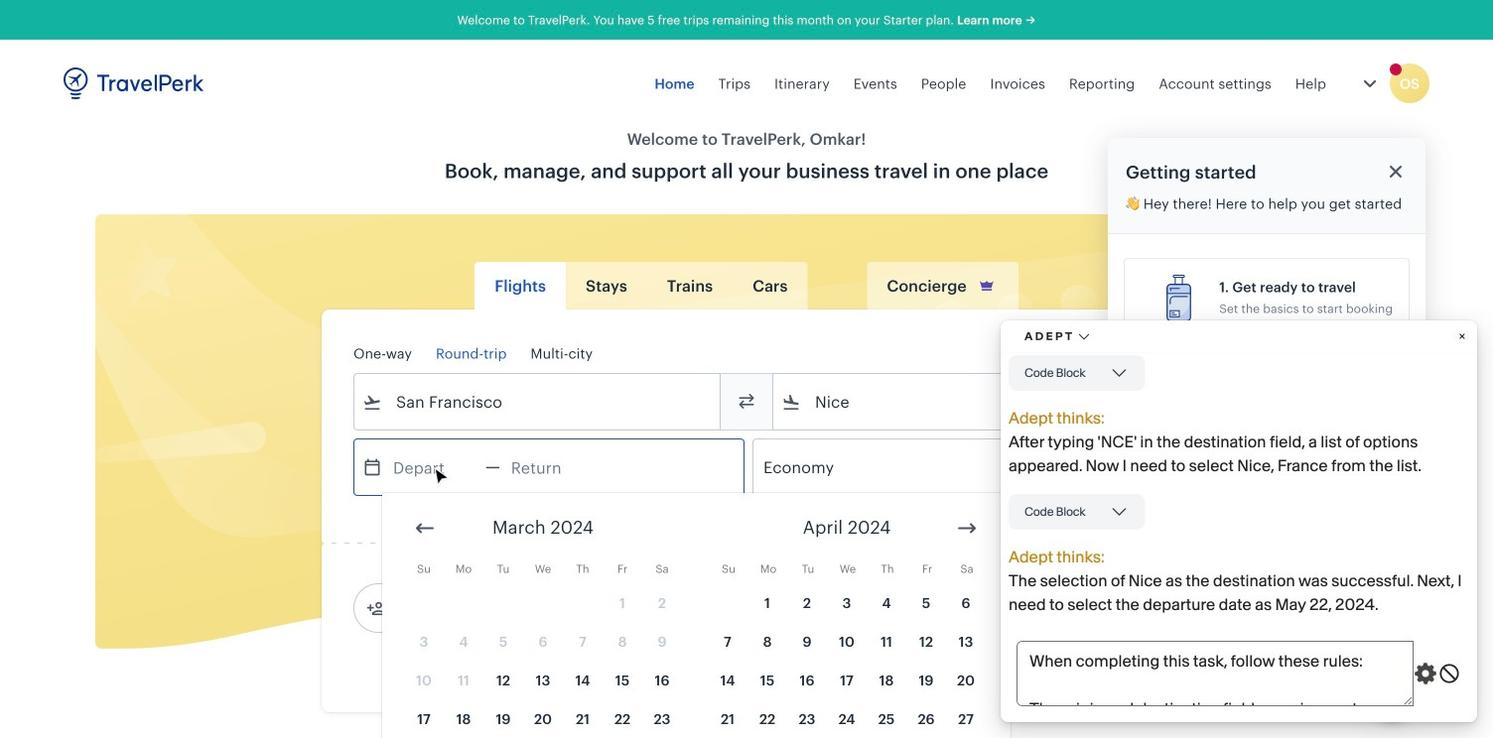 Task type: describe. For each thing, give the bounding box(es) containing it.
move backward to switch to the previous month. image
[[413, 517, 437, 541]]

Add first traveler search field
[[386, 593, 593, 625]]

calendar application
[[382, 493, 1493, 739]]

From search field
[[382, 386, 694, 418]]

To search field
[[801, 386, 1113, 418]]

move forward to switch to the next month. image
[[955, 517, 979, 541]]



Task type: locate. For each thing, give the bounding box(es) containing it.
Depart text field
[[382, 440, 486, 495]]

Return text field
[[500, 440, 603, 495]]



